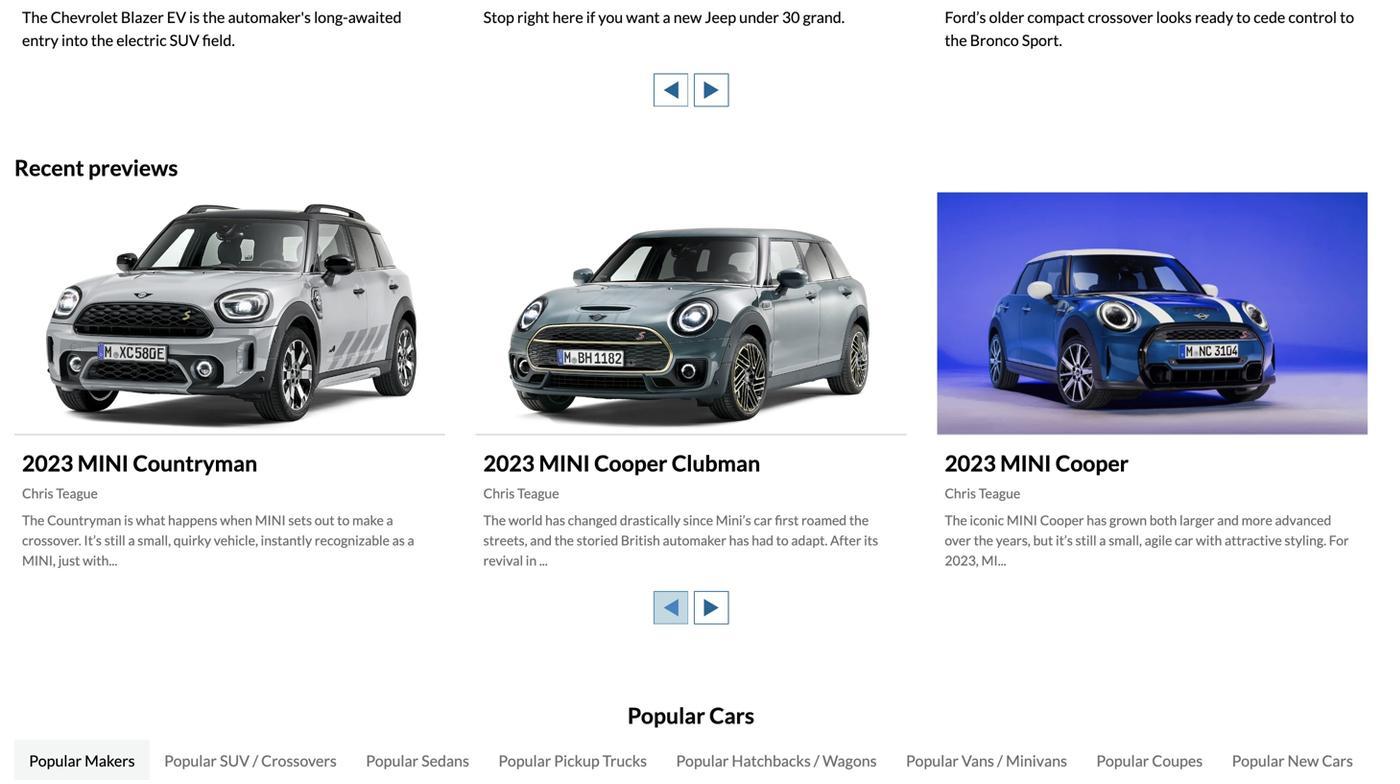 Task type: vqa. For each thing, say whether or not it's contained in the screenshot.
2023 MINI Countryman IMAGE
yes



Task type: locate. For each thing, give the bounding box(es) containing it.
car
[[754, 512, 772, 529], [1175, 532, 1194, 549]]

make
[[352, 512, 384, 529]]

popular
[[628, 703, 705, 729], [29, 752, 82, 770], [164, 752, 217, 770], [366, 752, 419, 770], [499, 752, 551, 770], [676, 752, 729, 770], [906, 752, 959, 770], [1097, 752, 1149, 770], [1232, 752, 1285, 770]]

the up "entry" on the top left of page
[[22, 8, 48, 27]]

popular left makers
[[29, 752, 82, 770]]

2 horizontal spatial chris
[[945, 485, 976, 502]]

the countryman is what happens when mini sets out to make a crossover. it's still a small, quirky vehicle, instantly recognizable as a mini, just with...
[[22, 512, 414, 569]]

2 horizontal spatial 2023
[[945, 450, 996, 477]]

2023 inside 2023 mini cooper clubman chris teague
[[484, 450, 535, 477]]

mini up iconic in the bottom of the page
[[1000, 450, 1052, 477]]

chris up iconic in the bottom of the page
[[945, 485, 976, 502]]

the up streets,
[[484, 512, 506, 529]]

chris teague link
[[22, 485, 98, 502], [484, 485, 559, 502], [945, 485, 1021, 502]]

popular for popular coupes
[[1097, 752, 1149, 770]]

chris for 2023 mini countryman
[[22, 485, 53, 502]]

still right it's on the bottom of the page
[[104, 532, 126, 549]]

popular left sedans
[[366, 752, 419, 770]]

field.
[[202, 31, 235, 50]]

1 horizontal spatial small,
[[1109, 532, 1142, 549]]

0 vertical spatial cars
[[710, 703, 755, 729]]

small, inside 'the countryman is what happens when mini sets out to make a crossover. it's still a small, quirky vehicle, instantly recognizable as a mini, just with...'
[[138, 532, 171, 549]]

the up field.
[[203, 8, 225, 27]]

styling.
[[1285, 532, 1327, 549]]

0 vertical spatial suv
[[170, 31, 199, 50]]

car down larger
[[1175, 532, 1194, 549]]

cooper inside 2023 mini cooper clubman chris teague
[[594, 450, 668, 477]]

makers
[[85, 752, 135, 770]]

a right it's
[[1100, 532, 1106, 549]]

popular left 'pickup' on the left of page
[[499, 752, 551, 770]]

/ left crossovers at the bottom of the page
[[253, 752, 258, 770]]

under
[[739, 8, 779, 27]]

to inside the world has changed drastically since mini's car first roamed the streets, and the storied british automaker has had to adapt. after its revival in ...
[[776, 532, 789, 549]]

quirky
[[174, 532, 211, 549]]

and up '...'
[[530, 532, 552, 549]]

mini up 'years,'
[[1007, 512, 1038, 529]]

0 horizontal spatial chris
[[22, 485, 53, 502]]

cars
[[710, 703, 755, 729], [1322, 752, 1353, 770]]

the inside ford's older compact crossover looks ready to cede control to the bronco sport.
[[945, 31, 967, 50]]

cooper inside 2023 mini cooper chris teague
[[1056, 450, 1129, 477]]

2 small, from the left
[[1109, 532, 1142, 549]]

1 vertical spatial is
[[124, 512, 133, 529]]

popular left vans
[[906, 752, 959, 770]]

control
[[1289, 8, 1337, 27]]

1 vertical spatial car
[[1175, 532, 1194, 549]]

chris up crossover.
[[22, 485, 53, 502]]

2 horizontal spatial has
[[1087, 512, 1107, 529]]

the
[[203, 8, 225, 27], [91, 31, 113, 50], [945, 31, 967, 50], [849, 512, 869, 529], [555, 532, 574, 549], [974, 532, 994, 549]]

still right it's
[[1076, 532, 1097, 549]]

its
[[864, 532, 878, 549]]

the world has changed drastically since mini's car first roamed the streets, and the storied british automaker has had to adapt. after its revival in ...
[[484, 512, 878, 569]]

the inside the iconic mini cooper has grown both larger and more advanced over the years, but it's still a small, agile car with attractive styling. for 2023, mi...
[[974, 532, 994, 549]]

1 vertical spatial cars
[[1322, 752, 1353, 770]]

1 horizontal spatial is
[[189, 8, 200, 27]]

suv inside the chevrolet blazer ev is the automaker's long-awaited entry into the electric suv field.
[[170, 31, 199, 50]]

blazer
[[121, 8, 164, 27]]

2 horizontal spatial chris teague link
[[945, 485, 1021, 502]]

mini up instantly
[[255, 512, 286, 529]]

1 vertical spatial suv
[[220, 752, 250, 770]]

to right out
[[337, 512, 350, 529]]

1 2023 from the left
[[22, 450, 73, 477]]

2 still from the left
[[1076, 532, 1097, 549]]

popular cars
[[628, 703, 755, 729]]

0 horizontal spatial and
[[530, 532, 552, 549]]

popular for popular hatchbacks / wagons
[[676, 752, 729, 770]]

mini up changed
[[539, 450, 590, 477]]

a inside the iconic mini cooper has grown both larger and more advanced over the years, but it's still a small, agile car with attractive styling. for 2023, mi...
[[1100, 532, 1106, 549]]

teague up iconic in the bottom of the page
[[979, 485, 1021, 502]]

cars up 'hatchbacks'
[[710, 703, 755, 729]]

cooper inside the iconic mini cooper has grown both larger and more advanced over the years, but it's still a small, agile car with attractive styling. for 2023, mi...
[[1040, 512, 1084, 529]]

chris
[[22, 485, 53, 502], [484, 485, 515, 502], [945, 485, 976, 502]]

mini,
[[22, 553, 56, 569]]

1 chris from the left
[[22, 485, 53, 502]]

is left what
[[124, 512, 133, 529]]

still inside the iconic mini cooper has grown both larger and more advanced over the years, but it's still a small, agile car with attractive styling. for 2023, mi...
[[1076, 532, 1097, 549]]

3 chris from the left
[[945, 485, 976, 502]]

teague inside 2023 mini cooper clubman chris teague
[[518, 485, 559, 502]]

chris teague link for 2023 mini cooper clubman
[[484, 485, 559, 502]]

countryman inside 'the countryman is what happens when mini sets out to make a crossover. it's still a small, quirky vehicle, instantly recognizable as a mini, just with...'
[[47, 512, 121, 529]]

cooper up it's
[[1040, 512, 1084, 529]]

awaited
[[348, 8, 402, 27]]

0 horizontal spatial cars
[[710, 703, 755, 729]]

it's
[[1056, 532, 1073, 549]]

sets
[[288, 512, 312, 529]]

0 vertical spatial and
[[1218, 512, 1239, 529]]

and
[[1218, 512, 1239, 529], [530, 532, 552, 549]]

1 horizontal spatial car
[[1175, 532, 1194, 549]]

teague inside 2023 mini countryman chris teague
[[56, 485, 98, 502]]

countryman up it's on the bottom of the page
[[47, 512, 121, 529]]

2023 for 2023 mini cooper clubman
[[484, 450, 535, 477]]

popular suv / crossovers
[[164, 752, 337, 770]]

the right into
[[91, 31, 113, 50]]

the inside the iconic mini cooper has grown both larger and more advanced over the years, but it's still a small, agile car with attractive styling. for 2023, mi...
[[945, 512, 967, 529]]

0 horizontal spatial /
[[253, 752, 258, 770]]

2 teague from the left
[[518, 485, 559, 502]]

0 horizontal spatial small,
[[138, 532, 171, 549]]

cooper up drastically
[[594, 450, 668, 477]]

has
[[545, 512, 565, 529], [1087, 512, 1107, 529], [729, 532, 749, 549]]

has down 'mini's'
[[729, 532, 749, 549]]

/ for wagons
[[814, 752, 820, 770]]

the
[[22, 8, 48, 27], [22, 512, 45, 529], [484, 512, 506, 529], [945, 512, 967, 529]]

1 horizontal spatial chris
[[484, 485, 515, 502]]

teague up 'world'
[[518, 485, 559, 502]]

0 horizontal spatial suv
[[170, 31, 199, 50]]

0 vertical spatial car
[[754, 512, 772, 529]]

2023 up 'world'
[[484, 450, 535, 477]]

2023 inside 2023 mini countryman chris teague
[[22, 450, 73, 477]]

2023 inside 2023 mini cooper chris teague
[[945, 450, 996, 477]]

over
[[945, 532, 971, 549]]

2 horizontal spatial /
[[997, 752, 1003, 770]]

for
[[1329, 532, 1349, 549]]

popular sedans
[[366, 752, 469, 770]]

grand.
[[803, 8, 845, 27]]

2023
[[22, 450, 73, 477], [484, 450, 535, 477], [945, 450, 996, 477]]

1 horizontal spatial and
[[1218, 512, 1239, 529]]

more
[[1242, 512, 1273, 529]]

3 2023 from the left
[[945, 450, 996, 477]]

2023 up iconic in the bottom of the page
[[945, 450, 996, 477]]

popular up trucks
[[628, 703, 705, 729]]

still
[[104, 532, 126, 549], [1076, 532, 1097, 549]]

0 horizontal spatial chris teague link
[[22, 485, 98, 502]]

mini inside 'the countryman is what happens when mini sets out to make a crossover. it's still a small, quirky vehicle, instantly recognizable as a mini, just with...'
[[255, 512, 286, 529]]

2 2023 from the left
[[484, 450, 535, 477]]

ev
[[167, 8, 186, 27]]

car up had
[[754, 512, 772, 529]]

and up with
[[1218, 512, 1239, 529]]

popular right makers
[[164, 752, 217, 770]]

chris teague link for 2023 mini countryman
[[22, 485, 98, 502]]

1 horizontal spatial cars
[[1322, 752, 1353, 770]]

popular left coupes
[[1097, 752, 1149, 770]]

0 horizontal spatial still
[[104, 532, 126, 549]]

has left grown
[[1087, 512, 1107, 529]]

1 horizontal spatial /
[[814, 752, 820, 770]]

chris teague link up iconic in the bottom of the page
[[945, 485, 1021, 502]]

trucks
[[603, 752, 647, 770]]

cooper for clubman
[[594, 450, 668, 477]]

popular new cars
[[1232, 752, 1353, 770]]

chris teague link up crossover.
[[22, 485, 98, 502]]

3 / from the left
[[997, 752, 1003, 770]]

0 horizontal spatial countryman
[[47, 512, 121, 529]]

cooper
[[594, 450, 668, 477], [1056, 450, 1129, 477], [1040, 512, 1084, 529]]

2 chris from the left
[[484, 485, 515, 502]]

popular left new
[[1232, 752, 1285, 770]]

chris for 2023 mini cooper
[[945, 485, 976, 502]]

teague up it's on the bottom of the page
[[56, 485, 98, 502]]

instantly
[[261, 532, 312, 549]]

3 chris teague link from the left
[[945, 485, 1021, 502]]

1 horizontal spatial teague
[[518, 485, 559, 502]]

popular for popular makers
[[29, 752, 82, 770]]

the inside the world has changed drastically since mini's car first roamed the streets, and the storied british automaker has had to adapt. after its revival in ...
[[484, 512, 506, 529]]

has right 'world'
[[545, 512, 565, 529]]

with
[[1196, 532, 1222, 549]]

0 horizontal spatial is
[[124, 512, 133, 529]]

2023 mini countryman image
[[14, 192, 445, 435]]

small, down grown
[[1109, 532, 1142, 549]]

crossover.
[[22, 532, 81, 549]]

1 / from the left
[[253, 752, 258, 770]]

1 still from the left
[[104, 532, 126, 549]]

teague for 2023 mini countryman
[[56, 485, 98, 502]]

crossover
[[1088, 8, 1154, 27]]

ready
[[1195, 8, 1234, 27]]

with...
[[83, 553, 117, 569]]

1 horizontal spatial chris teague link
[[484, 485, 559, 502]]

2023 for 2023 mini cooper
[[945, 450, 996, 477]]

teague for 2023 mini cooper
[[979, 485, 1021, 502]]

chris inside 2023 mini cooper chris teague
[[945, 485, 976, 502]]

3 teague from the left
[[979, 485, 1021, 502]]

wagons
[[823, 752, 877, 770]]

2023 for 2023 mini countryman
[[22, 450, 73, 477]]

0 horizontal spatial 2023
[[22, 450, 73, 477]]

0 vertical spatial is
[[189, 8, 200, 27]]

mini inside 2023 mini cooper clubman chris teague
[[539, 450, 590, 477]]

into
[[61, 31, 88, 50]]

mini inside 2023 mini countryman chris teague
[[78, 450, 129, 477]]

0 horizontal spatial car
[[754, 512, 772, 529]]

2023 mini cooper image
[[937, 192, 1368, 435]]

long-
[[314, 8, 348, 27]]

recent previews
[[14, 155, 178, 181]]

mini for 2023 mini cooper
[[1000, 450, 1052, 477]]

1 horizontal spatial still
[[1076, 532, 1097, 549]]

automaker
[[663, 532, 727, 549]]

the for 2023 mini cooper
[[945, 512, 967, 529]]

looks
[[1157, 8, 1192, 27]]

1 horizontal spatial countryman
[[133, 450, 257, 477]]

first
[[775, 512, 799, 529]]

2 chris teague link from the left
[[484, 485, 559, 502]]

previews
[[88, 155, 178, 181]]

chris teague link up 'world'
[[484, 485, 559, 502]]

0 horizontal spatial teague
[[56, 485, 98, 502]]

1 teague from the left
[[56, 485, 98, 502]]

clubman
[[672, 450, 761, 477]]

has inside the iconic mini cooper has grown both larger and more advanced over the years, but it's still a small, agile car with attractive styling. for 2023, mi...
[[1087, 512, 1107, 529]]

the down ford's
[[945, 31, 967, 50]]

2023 up crossover.
[[22, 450, 73, 477]]

crossovers
[[261, 752, 337, 770]]

/ left wagons on the bottom of the page
[[814, 752, 820, 770]]

cooper up grown
[[1056, 450, 1129, 477]]

cars right new
[[1322, 752, 1353, 770]]

2023 mini cooper link
[[945, 450, 1129, 477]]

larger
[[1180, 512, 1215, 529]]

countryman
[[133, 450, 257, 477], [47, 512, 121, 529]]

2 horizontal spatial teague
[[979, 485, 1021, 502]]

teague inside 2023 mini cooper chris teague
[[979, 485, 1021, 502]]

1 vertical spatial and
[[530, 532, 552, 549]]

is
[[189, 8, 200, 27], [124, 512, 133, 529]]

suv
[[170, 31, 199, 50], [220, 752, 250, 770]]

1 horizontal spatial 2023
[[484, 450, 535, 477]]

but
[[1033, 532, 1053, 549]]

1 small, from the left
[[138, 532, 171, 549]]

suv down the ev at left
[[170, 31, 199, 50]]

the up crossover.
[[22, 512, 45, 529]]

/ for minivans
[[997, 752, 1003, 770]]

countryman up the happens
[[133, 450, 257, 477]]

to right had
[[776, 532, 789, 549]]

small, down what
[[138, 532, 171, 549]]

the for 2023 mini countryman
[[22, 512, 45, 529]]

the inside 'the countryman is what happens when mini sets out to make a crossover. it's still a small, quirky vehicle, instantly recognizable as a mini, just with...'
[[22, 512, 45, 529]]

chris inside 2023 mini countryman chris teague
[[22, 485, 53, 502]]

2 / from the left
[[814, 752, 820, 770]]

chris up 'world'
[[484, 485, 515, 502]]

1 vertical spatial countryman
[[47, 512, 121, 529]]

still inside 'the countryman is what happens when mini sets out to make a crossover. it's still a small, quirky vehicle, instantly recognizable as a mini, just with...'
[[104, 532, 126, 549]]

mini
[[78, 450, 129, 477], [539, 450, 590, 477], [1000, 450, 1052, 477], [255, 512, 286, 529], [1007, 512, 1038, 529]]

suv left crossovers at the bottom of the page
[[220, 752, 250, 770]]

popular down popular cars
[[676, 752, 729, 770]]

0 vertical spatial countryman
[[133, 450, 257, 477]]

/ right vans
[[997, 752, 1003, 770]]

the down iconic in the bottom of the page
[[974, 532, 994, 549]]

...
[[539, 553, 548, 569]]

mini inside the iconic mini cooper has grown both larger and more advanced over the years, but it's still a small, agile car with attractive styling. for 2023, mi...
[[1007, 512, 1038, 529]]

the up over on the bottom right of the page
[[945, 512, 967, 529]]

is right the ev at left
[[189, 8, 200, 27]]

mini up it's on the bottom of the page
[[78, 450, 129, 477]]

attractive
[[1225, 532, 1282, 549]]

popular for popular pickup trucks
[[499, 752, 551, 770]]

1 chris teague link from the left
[[22, 485, 98, 502]]

had
[[752, 532, 774, 549]]

mini inside 2023 mini cooper chris teague
[[1000, 450, 1052, 477]]

mini's
[[716, 512, 751, 529]]



Task type: describe. For each thing, give the bounding box(es) containing it.
advanced
[[1275, 512, 1332, 529]]

bronco
[[970, 31, 1019, 50]]

here
[[553, 8, 583, 27]]

the inside the chevrolet blazer ev is the automaker's long-awaited entry into the electric suv field.
[[22, 8, 48, 27]]

1 horizontal spatial has
[[729, 532, 749, 549]]

happens
[[168, 512, 218, 529]]

popular for popular new cars
[[1232, 752, 1285, 770]]

/ for crossovers
[[253, 752, 258, 770]]

to inside 'the countryman is what happens when mini sets out to make a crossover. it's still a small, quirky vehicle, instantly recognizable as a mini, just with...'
[[337, 512, 350, 529]]

is inside the chevrolet blazer ev is the automaker's long-awaited entry into the electric suv field.
[[189, 8, 200, 27]]

the left storied
[[555, 532, 574, 549]]

popular makers
[[29, 752, 135, 770]]

iconic
[[970, 512, 1004, 529]]

popular for popular vans / minivans
[[906, 752, 959, 770]]

jeep
[[705, 8, 736, 27]]

both
[[1150, 512, 1177, 529]]

entry
[[22, 31, 58, 50]]

chevrolet
[[51, 8, 118, 27]]

cede
[[1254, 8, 1286, 27]]

new
[[674, 8, 702, 27]]

if
[[586, 8, 596, 27]]

pickup
[[554, 752, 600, 770]]

chris teague link for 2023 mini cooper
[[945, 485, 1021, 502]]

roamed
[[802, 512, 847, 529]]

vehicle,
[[214, 532, 258, 549]]

mini for 2023 mini cooper clubman
[[539, 450, 590, 477]]

want
[[626, 8, 660, 27]]

after
[[830, 532, 862, 549]]

in
[[526, 553, 537, 569]]

a right make
[[386, 512, 393, 529]]

agile
[[1145, 532, 1173, 549]]

recognizable
[[315, 532, 390, 549]]

car inside the world has changed drastically since mini's car first roamed the streets, and the storied british automaker has had to adapt. after its revival in ...
[[754, 512, 772, 529]]

mi...
[[982, 553, 1007, 569]]

hatchbacks
[[732, 752, 811, 770]]

what
[[136, 512, 165, 529]]

british
[[621, 532, 660, 549]]

the for 2023 mini cooper clubman
[[484, 512, 506, 529]]

and inside the iconic mini cooper has grown both larger and more advanced over the years, but it's still a small, agile car with attractive styling. for 2023, mi...
[[1218, 512, 1239, 529]]

30
[[782, 8, 800, 27]]

2023 mini cooper clubman link
[[484, 450, 761, 477]]

cooper for chris
[[1056, 450, 1129, 477]]

popular hatchbacks / wagons
[[676, 752, 877, 770]]

out
[[315, 512, 335, 529]]

car inside the iconic mini cooper has grown both larger and more advanced over the years, but it's still a small, agile car with attractive styling. for 2023, mi...
[[1175, 532, 1194, 549]]

older
[[989, 8, 1025, 27]]

changed
[[568, 512, 617, 529]]

1 horizontal spatial suv
[[220, 752, 250, 770]]

a right it's on the bottom of the page
[[128, 532, 135, 549]]

since
[[683, 512, 713, 529]]

ford's older compact crossover looks ready to cede control to the bronco sport.
[[945, 8, 1355, 50]]

ford's
[[945, 8, 986, 27]]

grown
[[1110, 512, 1147, 529]]

a right as
[[408, 532, 414, 549]]

the iconic mini cooper has grown both larger and more advanced over the years, but it's still a small, agile car with attractive styling. for 2023, mi...
[[945, 512, 1349, 569]]

minivans
[[1006, 752, 1067, 770]]

as
[[392, 532, 405, 549]]

revival
[[484, 553, 523, 569]]

stop
[[484, 8, 514, 27]]

is inside 'the countryman is what happens when mini sets out to make a crossover. it's still a small, quirky vehicle, instantly recognizable as a mini, just with...'
[[124, 512, 133, 529]]

coupes
[[1152, 752, 1203, 770]]

2023,
[[945, 553, 979, 569]]

sedans
[[422, 752, 469, 770]]

you
[[598, 8, 623, 27]]

vans
[[962, 752, 994, 770]]

2023 mini cooper chris teague
[[945, 450, 1129, 502]]

it's
[[84, 532, 102, 549]]

popular for popular suv / crossovers
[[164, 752, 217, 770]]

the up its
[[849, 512, 869, 529]]

chris inside 2023 mini cooper clubman chris teague
[[484, 485, 515, 502]]

0 horizontal spatial has
[[545, 512, 565, 529]]

years,
[[996, 532, 1031, 549]]

just
[[58, 553, 80, 569]]

adapt.
[[791, 532, 828, 549]]

automaker's
[[228, 8, 311, 27]]

new
[[1288, 752, 1319, 770]]

popular for popular cars
[[628, 703, 705, 729]]

and inside the world has changed drastically since mini's car first roamed the streets, and the storied british automaker has had to adapt. after its revival in ...
[[530, 532, 552, 549]]

compact
[[1028, 8, 1085, 27]]

world
[[509, 512, 543, 529]]

2023 mini countryman link
[[22, 450, 257, 477]]

to right control
[[1340, 8, 1355, 27]]

recent
[[14, 155, 84, 181]]

2023 mini countryman chris teague
[[22, 450, 257, 502]]

streets,
[[484, 532, 528, 549]]

popular for popular sedans
[[366, 752, 419, 770]]

storied
[[577, 532, 618, 549]]

when
[[220, 512, 252, 529]]

2023 mini cooper clubman image
[[476, 192, 907, 435]]

right
[[517, 8, 550, 27]]

to left cede
[[1237, 8, 1251, 27]]

a left new
[[663, 8, 671, 27]]

mini for 2023 mini countryman
[[78, 450, 129, 477]]

drastically
[[620, 512, 681, 529]]

small, inside the iconic mini cooper has grown both larger and more advanced over the years, but it's still a small, agile car with attractive styling. for 2023, mi...
[[1109, 532, 1142, 549]]

countryman inside 2023 mini countryman chris teague
[[133, 450, 257, 477]]

2023 mini cooper clubman chris teague
[[484, 450, 761, 502]]

popular coupes
[[1097, 752, 1203, 770]]

stop right here if you want a new jeep under 30 grand.
[[484, 8, 845, 27]]

popular pickup trucks
[[499, 752, 647, 770]]



